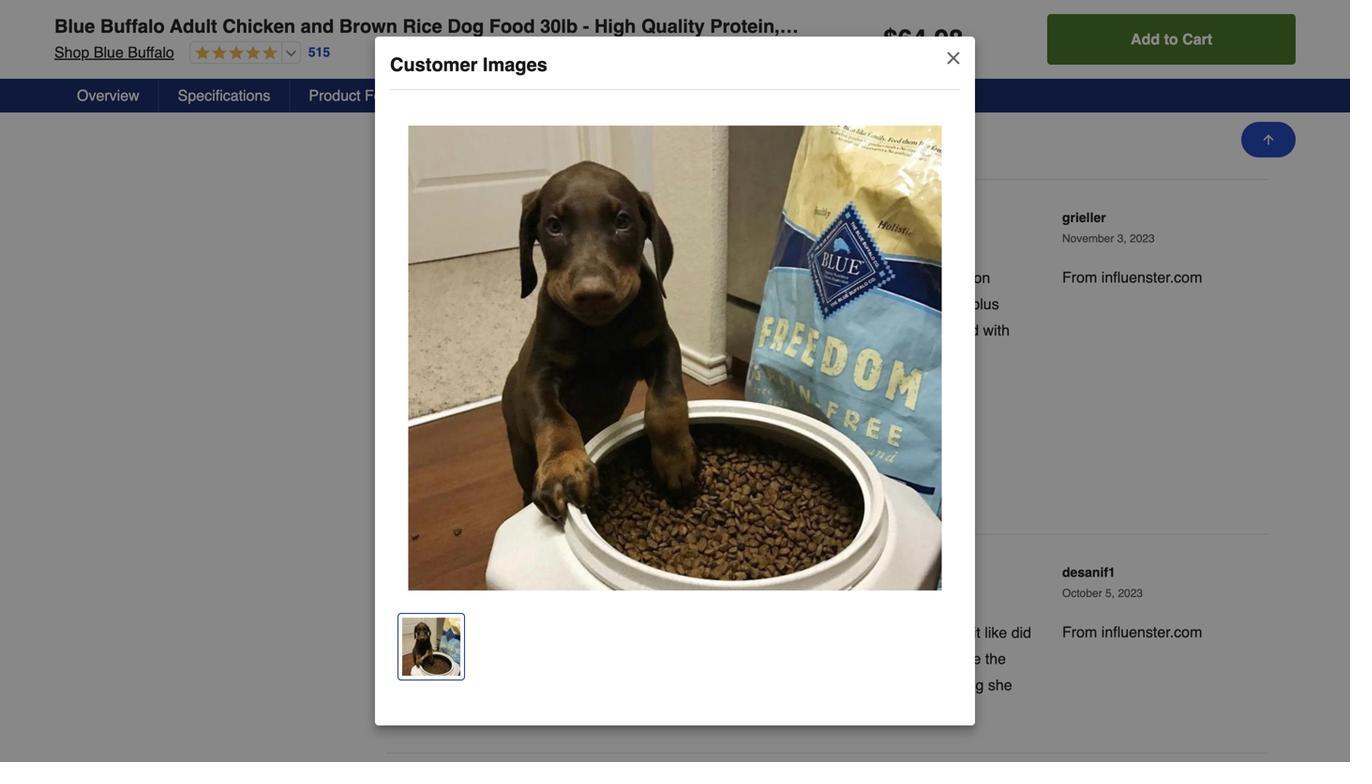 Task type: describe. For each thing, give the bounding box(es) containing it.
natural inside well, my dog she likes to hear me but she really doesn't tell me a wholee good for dogs it like did you shape it is it's like pink is different flavors. it is my pretty face because of him because the picture is the pink one is it made of natural food but it's perfect for dogs in my ipad my dog she won't eat it.
[[622, 676, 667, 694]]

2023 for good for money
[[1130, 232, 1155, 245]]

3,
[[1117, 232, 1127, 245]]

skin
[[1293, 15, 1333, 37]]

perfect
[[752, 676, 798, 694]]

food
[[489, 15, 535, 37]]

health?
[[544, 565, 610, 587]]

one
[[507, 676, 532, 694]]

your inside formulated to support your puppy's healthy growth and development, blue life protection formula starts with high-quality deboned chicken and features wholesome whole grains plus garden veggies and fruit. this recipe is made with the finest natural ingredients enhanced with vitamins, minerals and other nutrients, like dha for cognitive development.
[[537, 269, 566, 286]]

tell
[[761, 624, 781, 641]]

from influenster.com for good for money
[[1062, 268, 1203, 286]]

dog for is
[[483, 565, 518, 587]]

1 vertical spatial blue
[[94, 44, 124, 61]]

add to cart button
[[1048, 14, 1296, 65]]

.
[[927, 24, 934, 54]]

october
[[1062, 587, 1102, 600]]

my right in
[[876, 676, 896, 694]]

and right growth
[[728, 269, 753, 286]]

whole
[[883, 295, 923, 313]]

is down hear on the left of the page
[[567, 650, 578, 667]]

quality
[[551, 295, 594, 313]]

5 stars image for good
[[386, 242, 463, 262]]

1 vertical spatial it
[[460, 650, 467, 667]]

product features button
[[290, 79, 444, 113]]

really
[[669, 624, 705, 641]]

is left 'health?'
[[523, 565, 538, 587]]

well,
[[386, 624, 419, 641]]

to inside well, my dog she likes to hear me but she really doesn't tell me a wholee good for dogs it like did you shape it is it's like pink is different flavors. it is my pretty face because of him because the picture is the pink one is it made of natural food but it's perfect for dogs in my ipad my dog she won't eat it.
[[540, 624, 552, 641]]

reviews
[[563, 87, 619, 104]]

and up 515 on the left of the page
[[301, 15, 334, 37]]

1 vertical spatial dogs
[[824, 676, 856, 694]]

2 because from the left
[[925, 650, 981, 667]]

the inside formulated to support your puppy's healthy growth and development, blue life protection formula starts with high-quality deboned chicken and features wholesome whole grains plus garden veggies and fruit. this recipe is made with the finest natural ingredients enhanced with vitamins, minerals and other nutrients, like dha for cognitive development.
[[721, 321, 741, 339]]

made inside well, my dog she likes to hear me but she really doesn't tell me a wholee good for dogs it like did you shape it is it's like pink is different flavors. it is my pretty face because of him because the picture is the pink one is it made of natural food but it's perfect for dogs in my ipad my dog she won't eat it.
[[563, 676, 601, 694]]

customer
[[390, 54, 478, 75]]

wholesome
[[785, 15, 890, 37]]

1 horizontal spatial it's
[[730, 676, 748, 694]]

515
[[308, 45, 330, 60]]

customer images
[[390, 54, 547, 75]]

grains
[[927, 295, 968, 313]]

0 horizontal spatial it's
[[486, 650, 505, 667]]

1 horizontal spatial with
[[690, 321, 716, 339]]

formula
[[386, 295, 441, 313]]

dog
[[448, 15, 484, 37]]

https://photos us.bazaarvoice.com/photo/2/cghvdg86ymx1zwj1zmzhbg8/8a7c5d98 c7fe 5d6e 821a e9475561c678 image
[[386, 24, 504, 141]]

does
[[386, 565, 432, 587]]

0 horizontal spatial but
[[615, 624, 636, 641]]

vitamins,
[[386, 348, 446, 365]]

for inside formulated to support your puppy's healthy growth and development, blue life protection formula starts with high-quality deboned chicken and features wholesome whole grains plus garden veggies and fruit. this recipe is made with the finest natural ingredients enhanced with vitamins, minerals and other nutrients, like dha for cognitive development.
[[706, 348, 723, 365]]

q&a button
[[639, 79, 709, 113]]

2 horizontal spatial with
[[983, 321, 1010, 339]]

shape
[[415, 650, 456, 667]]

ingredients
[[836, 321, 909, 339]]

this
[[556, 321, 584, 339]]

and left fruit.
[[493, 321, 518, 339]]

support
[[483, 269, 533, 286]]

to for formulated
[[466, 269, 479, 286]]

blue buffalo  adult chicken and brown rice dog food 30lb - high quality protein, wholesome grains, omega 3 & 6 fatty acids for healthy skin &
[[54, 15, 1350, 37]]

2 vertical spatial the
[[451, 676, 471, 694]]

recipe
[[588, 321, 629, 339]]

like inside formulated to support your puppy's healthy growth and development, blue life protection formula starts with high-quality deboned chicken and features wholesome whole grains plus garden veggies and fruit. this recipe is made with the finest natural ingredients enhanced with vitamins, minerals and other nutrients, like dha for cognitive development.
[[644, 348, 667, 365]]

different
[[582, 650, 636, 667]]

life
[[895, 269, 919, 286]]

cart
[[1183, 30, 1213, 48]]

in
[[861, 676, 872, 694]]

5 stars image for does
[[386, 597, 463, 617]]

desanif1
[[1062, 565, 1116, 580]]

you
[[386, 650, 411, 667]]

eat
[[426, 703, 446, 720]]

overview button
[[58, 79, 159, 113]]

0 horizontal spatial she
[[477, 624, 501, 641]]

2 horizontal spatial dog
[[959, 676, 984, 694]]

healthy
[[626, 269, 674, 286]]

food
[[672, 676, 701, 694]]

add
[[1131, 30, 1160, 48]]

flavors.
[[640, 650, 689, 667]]

made inside formulated to support your puppy's healthy growth and development, blue life protection formula starts with high-quality deboned chicken and features wholesome whole grains plus garden veggies and fruit. this recipe is made with the finest natural ingredients enhanced with vitamins, minerals and other nutrients, like dha for cognitive development.
[[648, 321, 685, 339]]

reviews button
[[544, 79, 639, 113]]

2 & from the left
[[1338, 15, 1350, 37]]

it
[[693, 650, 701, 667]]

garden
[[386, 321, 433, 339]]

is inside formulated to support your puppy's healthy growth and development, blue life protection formula starts with high-quality deboned chicken and features wholesome whole grains plus garden veggies and fruit. this recipe is made with the finest natural ingredients enhanced with vitamins, minerals and other nutrients, like dha for cognitive development.
[[633, 321, 644, 339]]

specifications
[[178, 87, 270, 104]]

influenster.com for good for money
[[1102, 268, 1203, 286]]

formulated
[[386, 269, 462, 286]]

is up eat
[[436, 676, 446, 694]]

acids
[[1134, 15, 1185, 37]]

picture
[[386, 676, 431, 694]]

1 vertical spatial the
[[985, 650, 1006, 667]]

high
[[594, 15, 636, 37]]

1 horizontal spatial she
[[640, 624, 665, 641]]

overview
[[77, 87, 139, 104]]

protein,
[[710, 15, 780, 37]]

good for money
[[386, 210, 531, 232]]

dha
[[671, 348, 702, 365]]

https://photos us.bazaarvoice.com/photo/2/cghvdg86ymx1zwj1zmzhbg8/e32cc534 778b 56c0 b1d4 634723264105 image
[[386, 379, 504, 496]]

cognitive
[[727, 348, 787, 365]]

compare button
[[444, 79, 544, 113]]

natural inside formulated to support your puppy's healthy growth and development, blue life protection formula starts with high-quality deboned chicken and features wholesome whole grains plus garden veggies and fruit. this recipe is made with the finest natural ingredients enhanced with vitamins, minerals and other nutrients, like dha for cognitive development.
[[786, 321, 831, 339]]

veggies
[[437, 321, 489, 339]]

from for good for money
[[1062, 268, 1097, 286]]

good
[[877, 624, 911, 641]]

30lb
[[540, 15, 578, 37]]

protection
[[923, 269, 991, 286]]

likes
[[505, 624, 535, 641]]

arrow up image
[[1261, 132, 1276, 147]]

high-
[[517, 295, 551, 313]]



Task type: locate. For each thing, give the bounding box(es) containing it.
formulated to support your puppy's healthy growth and development, blue life protection formula starts with high-quality deboned chicken and features wholesome whole grains plus garden veggies and fruit. this recipe is made with the finest natural ingredients enhanced with vitamins, minerals and other nutrients, like dha for cognitive development.
[[386, 269, 1010, 365]]

1 vertical spatial your
[[437, 565, 478, 587]]

1 horizontal spatial to
[[540, 624, 552, 641]]

& left 6
[[1050, 15, 1063, 37]]

to up starts
[[466, 269, 479, 286]]

deboned
[[598, 295, 657, 313]]

influenster.com for does your dog is health?
[[1102, 623, 1203, 641]]

like up "one"
[[509, 650, 531, 667]]

it's down pretty
[[730, 676, 748, 694]]

1 horizontal spatial dog
[[483, 565, 518, 587]]

minerals
[[450, 348, 506, 365]]

1 vertical spatial it's
[[730, 676, 748, 694]]

4.7 stars image
[[190, 45, 277, 62]]

hear
[[556, 624, 586, 641]]

0 vertical spatial 2023
[[1130, 232, 1155, 245]]

dogs left in
[[824, 676, 856, 694]]

2 vertical spatial dog
[[959, 676, 984, 694]]

0 vertical spatial of
[[879, 650, 892, 667]]

0 vertical spatial from
[[1062, 268, 1097, 286]]

buffalo
[[100, 15, 165, 37], [128, 44, 174, 61]]

2023 right 3,
[[1130, 232, 1155, 245]]

0 horizontal spatial dog
[[448, 624, 473, 641]]

made
[[648, 321, 685, 339], [563, 676, 601, 694]]

add to cart
[[1131, 30, 1213, 48]]

close image
[[944, 49, 963, 68]]

1 horizontal spatial pink
[[535, 650, 563, 667]]

dog for she
[[448, 624, 473, 641]]

face
[[786, 650, 814, 667]]

2023 inside grieller november 3, 2023
[[1130, 232, 1155, 245]]

gallery item 0 image
[[408, 126, 942, 591]]

development,
[[757, 269, 847, 286]]

2 horizontal spatial like
[[985, 624, 1007, 641]]

because down wholee
[[819, 650, 875, 667]]

0 horizontal spatial pink
[[476, 676, 503, 694]]

1 horizontal spatial but
[[705, 676, 726, 694]]

1 vertical spatial dog
[[448, 624, 473, 641]]

0 vertical spatial it
[[973, 624, 981, 641]]

puppy's
[[571, 269, 622, 286]]

to inside button
[[1164, 30, 1178, 48]]

0 vertical spatial dogs
[[936, 624, 969, 641]]

me left a
[[785, 624, 806, 641]]

1 horizontal spatial dogs
[[936, 624, 969, 641]]

grains,
[[896, 15, 960, 37]]

dog up likes
[[483, 565, 518, 587]]

me up the different
[[590, 624, 611, 641]]

rice
[[403, 15, 442, 37]]

dog
[[483, 565, 518, 587], [448, 624, 473, 641], [959, 676, 984, 694]]

pink down hear on the left of the page
[[535, 650, 563, 667]]

she up flavors.
[[640, 624, 665, 641]]

1 horizontal spatial natural
[[786, 321, 831, 339]]

1 vertical spatial from influenster.com
[[1062, 623, 1203, 641]]

1 horizontal spatial &
[[1338, 15, 1350, 37]]

0 vertical spatial dog
[[483, 565, 518, 587]]

to for add
[[1164, 30, 1178, 48]]

of down the different
[[605, 676, 617, 694]]

1 horizontal spatial it
[[551, 676, 559, 694]]

growth
[[679, 269, 724, 286]]

it's right "shape"
[[486, 650, 505, 667]]

she down did at the bottom
[[988, 676, 1012, 694]]

0 vertical spatial influenster.com
[[1102, 268, 1203, 286]]

1 horizontal spatial because
[[925, 650, 981, 667]]

nutrients,
[[578, 348, 640, 365]]

is down deboned
[[633, 321, 644, 339]]

plus
[[972, 295, 999, 313]]

me
[[590, 624, 611, 641], [785, 624, 806, 641]]

1 horizontal spatial your
[[537, 269, 566, 286]]

made down 'chicken'
[[648, 321, 685, 339]]

it's
[[486, 650, 505, 667], [730, 676, 748, 694]]

your up "high-"
[[537, 269, 566, 286]]

to right likes
[[540, 624, 552, 641]]

5 stars image up formulated
[[386, 242, 463, 262]]

a
[[810, 624, 818, 641]]

5,
[[1106, 587, 1115, 600]]

is right "shape"
[[471, 650, 482, 667]]

0 vertical spatial from influenster.com
[[1062, 268, 1203, 286]]

1 me from the left
[[590, 624, 611, 641]]

the right him
[[985, 650, 1006, 667]]

2 from influenster.com from the top
[[1062, 623, 1203, 641]]

dog up "shape"
[[448, 624, 473, 641]]

1 horizontal spatial the
[[721, 321, 741, 339]]

from down november
[[1062, 268, 1097, 286]]

5 stars image up well,
[[386, 597, 463, 617]]

1 vertical spatial but
[[705, 676, 726, 694]]

1 5 stars image from the top
[[386, 242, 463, 262]]

6
[[1069, 15, 1079, 37]]

pink left "one"
[[476, 676, 503, 694]]

because
[[819, 650, 875, 667], [925, 650, 981, 667]]

and down growth
[[716, 295, 741, 313]]

the left the finest
[[721, 321, 741, 339]]

omega
[[965, 15, 1029, 37]]

2 horizontal spatial she
[[988, 676, 1012, 694]]

from influenster.com for does your dog is health?
[[1062, 623, 1203, 641]]

pretty
[[744, 650, 782, 667]]

with up dha
[[690, 321, 716, 339]]

2 horizontal spatial it
[[973, 624, 981, 641]]

0 vertical spatial to
[[1164, 30, 1178, 48]]

and down fruit.
[[511, 348, 536, 365]]

money
[[471, 210, 531, 232]]

2 vertical spatial it
[[551, 676, 559, 694]]

wholee
[[822, 624, 873, 641]]

influenster.com down 3,
[[1102, 268, 1203, 286]]

but up the different
[[615, 624, 636, 641]]

2 vertical spatial like
[[509, 650, 531, 667]]

0 horizontal spatial it
[[460, 650, 467, 667]]

my down doesn't
[[720, 650, 740, 667]]

well, my dog she likes to hear me but she really doesn't tell me a wholee good for dogs it like did you shape it is it's like pink is different flavors. it is my pretty face because of him because the picture is the pink one is it made of natural food but it's perfect for dogs in my ipad my dog she won't eat it.
[[386, 624, 1032, 720]]

1 vertical spatial 5 stars image
[[386, 597, 463, 617]]

your right does
[[437, 565, 478, 587]]

0 vertical spatial the
[[721, 321, 741, 339]]

gallery thumbnail for item 0 image
[[402, 618, 460, 676]]

2023 for does your dog is health?
[[1118, 587, 1143, 600]]

to right add
[[1164, 30, 1178, 48]]

features
[[365, 87, 424, 104]]

0 vertical spatial blue
[[54, 15, 95, 37]]

0 horizontal spatial me
[[590, 624, 611, 641]]

0 vertical spatial it's
[[486, 650, 505, 667]]

1 horizontal spatial made
[[648, 321, 685, 339]]

1 horizontal spatial of
[[879, 650, 892, 667]]

& right skin
[[1338, 15, 1350, 37]]

0 horizontal spatial natural
[[622, 676, 667, 694]]

grieller november 3, 2023
[[1062, 210, 1155, 245]]

with down support
[[486, 295, 513, 313]]

0 horizontal spatial made
[[563, 676, 601, 694]]

features
[[745, 295, 799, 313]]

1 & from the left
[[1050, 15, 1063, 37]]

natural
[[786, 321, 831, 339], [622, 676, 667, 694]]

my up "shape"
[[424, 624, 444, 641]]

from down october
[[1062, 623, 1097, 641]]

0 horizontal spatial your
[[437, 565, 478, 587]]

0 vertical spatial pink
[[535, 650, 563, 667]]

from influenster.com down 3,
[[1062, 268, 1203, 286]]

2 5 stars image from the top
[[386, 597, 463, 617]]

2023 inside desanif1 october 5, 2023
[[1118, 587, 1143, 600]]

chicken
[[661, 295, 712, 313]]

my right ipad
[[935, 676, 955, 694]]

it right "shape"
[[460, 650, 467, 667]]

$ 64 . 98
[[883, 24, 964, 54]]

to inside formulated to support your puppy's healthy growth and development, blue life protection formula starts with high-quality deboned chicken and features wholesome whole grains plus garden veggies and fruit. this recipe is made with the finest natural ingredients enhanced with vitamins, minerals and other nutrients, like dha for cognitive development.
[[466, 269, 479, 286]]

1 horizontal spatial me
[[785, 624, 806, 641]]

product
[[309, 87, 361, 104]]

wholesome
[[803, 295, 879, 313]]

0 horizontal spatial with
[[486, 295, 513, 313]]

1 vertical spatial made
[[563, 676, 601, 694]]

64
[[898, 24, 927, 54]]

0 horizontal spatial to
[[466, 269, 479, 286]]

1 vertical spatial from
[[1062, 623, 1097, 641]]

development.
[[791, 348, 881, 365]]

enhanced
[[913, 321, 979, 339]]

natural up development.
[[786, 321, 831, 339]]

november
[[1062, 232, 1114, 245]]

healthy
[[1220, 15, 1288, 37]]

made down the different
[[563, 676, 601, 694]]

2 horizontal spatial the
[[985, 650, 1006, 667]]

2 horizontal spatial to
[[1164, 30, 1178, 48]]

desanif1 october 5, 2023
[[1062, 565, 1143, 600]]

buffalo down adult
[[128, 44, 174, 61]]

1 vertical spatial buffalo
[[128, 44, 174, 61]]

him
[[896, 650, 920, 667]]

shop
[[54, 44, 89, 61]]

2 me from the left
[[785, 624, 806, 641]]

$
[[883, 24, 898, 54]]

the
[[721, 321, 741, 339], [985, 650, 1006, 667], [451, 676, 471, 694]]

0 vertical spatial your
[[537, 269, 566, 286]]

0 vertical spatial buffalo
[[100, 15, 165, 37]]

she left likes
[[477, 624, 501, 641]]

blue up shop
[[54, 15, 95, 37]]

1 vertical spatial 2023
[[1118, 587, 1143, 600]]

is right it
[[705, 650, 716, 667]]

1 vertical spatial pink
[[476, 676, 503, 694]]

0 horizontal spatial because
[[819, 650, 875, 667]]

3
[[1034, 15, 1045, 37]]

dog right ipad
[[959, 676, 984, 694]]

finest
[[746, 321, 781, 339]]

1 from influenster.com from the top
[[1062, 268, 1203, 286]]

2023 right 5,
[[1118, 587, 1143, 600]]

1 influenster.com from the top
[[1102, 268, 1203, 286]]

1 vertical spatial to
[[466, 269, 479, 286]]

blue right shop
[[94, 44, 124, 61]]

1 vertical spatial of
[[605, 676, 617, 694]]

2 vertical spatial to
[[540, 624, 552, 641]]

blue
[[54, 15, 95, 37], [94, 44, 124, 61]]

with down plus
[[983, 321, 1010, 339]]

-
[[583, 15, 589, 37]]

0 horizontal spatial &
[[1050, 15, 1063, 37]]

0 horizontal spatial of
[[605, 676, 617, 694]]

images
[[483, 54, 547, 75]]

buffalo up shop blue buffalo
[[100, 15, 165, 37]]

0 vertical spatial like
[[644, 348, 667, 365]]

0 vertical spatial natural
[[786, 321, 831, 339]]

like left dha
[[644, 348, 667, 365]]

ipad
[[901, 676, 931, 694]]

dogs
[[936, 624, 969, 641], [824, 676, 856, 694]]

5 stars image
[[386, 242, 463, 262], [386, 597, 463, 617]]

0 vertical spatial made
[[648, 321, 685, 339]]

1 from from the top
[[1062, 268, 1097, 286]]

but right food
[[705, 676, 726, 694]]

it left did at the bottom
[[973, 624, 981, 641]]

is right "one"
[[536, 676, 547, 694]]

0 vertical spatial but
[[615, 624, 636, 641]]

did
[[1012, 624, 1032, 641]]

it right "one"
[[551, 676, 559, 694]]

1 because from the left
[[819, 650, 875, 667]]

she
[[477, 624, 501, 641], [640, 624, 665, 641], [988, 676, 1012, 694]]

the up it.
[[451, 676, 471, 694]]

my
[[424, 624, 444, 641], [720, 650, 740, 667], [876, 676, 896, 694], [935, 676, 955, 694]]

1 vertical spatial influenster.com
[[1102, 623, 1203, 641]]

influenster.com down 5,
[[1102, 623, 1203, 641]]

2 from from the top
[[1062, 623, 1097, 641]]

1 vertical spatial like
[[985, 624, 1007, 641]]

0 horizontal spatial like
[[509, 650, 531, 667]]

from influenster.com down 5,
[[1062, 623, 1203, 641]]

won't
[[386, 703, 421, 720]]

1 vertical spatial natural
[[622, 676, 667, 694]]

with
[[486, 295, 513, 313], [690, 321, 716, 339], [983, 321, 1010, 339]]

0 horizontal spatial the
[[451, 676, 471, 694]]

compare
[[462, 87, 524, 104]]

from for does your dog is health?
[[1062, 623, 1097, 641]]

fatty
[[1084, 15, 1129, 37]]

2 influenster.com from the top
[[1102, 623, 1203, 641]]

dogs right good
[[936, 624, 969, 641]]

of left him
[[879, 650, 892, 667]]

shop blue buffalo
[[54, 44, 174, 61]]

1 horizontal spatial like
[[644, 348, 667, 365]]

because right him
[[925, 650, 981, 667]]

like left did at the bottom
[[985, 624, 1007, 641]]

brown
[[339, 15, 398, 37]]

0 horizontal spatial dogs
[[824, 676, 856, 694]]

natural down flavors.
[[622, 676, 667, 694]]

fruit.
[[522, 321, 552, 339]]

q&a
[[658, 87, 689, 104]]

0 vertical spatial 5 stars image
[[386, 242, 463, 262]]

grieller
[[1062, 210, 1106, 225]]

it.
[[451, 703, 462, 720]]

influenster.com
[[1102, 268, 1203, 286], [1102, 623, 1203, 641]]

good
[[386, 210, 435, 232]]

product features
[[309, 87, 424, 104]]



Task type: vqa. For each thing, say whether or not it's contained in the screenshot.
Decorations
no



